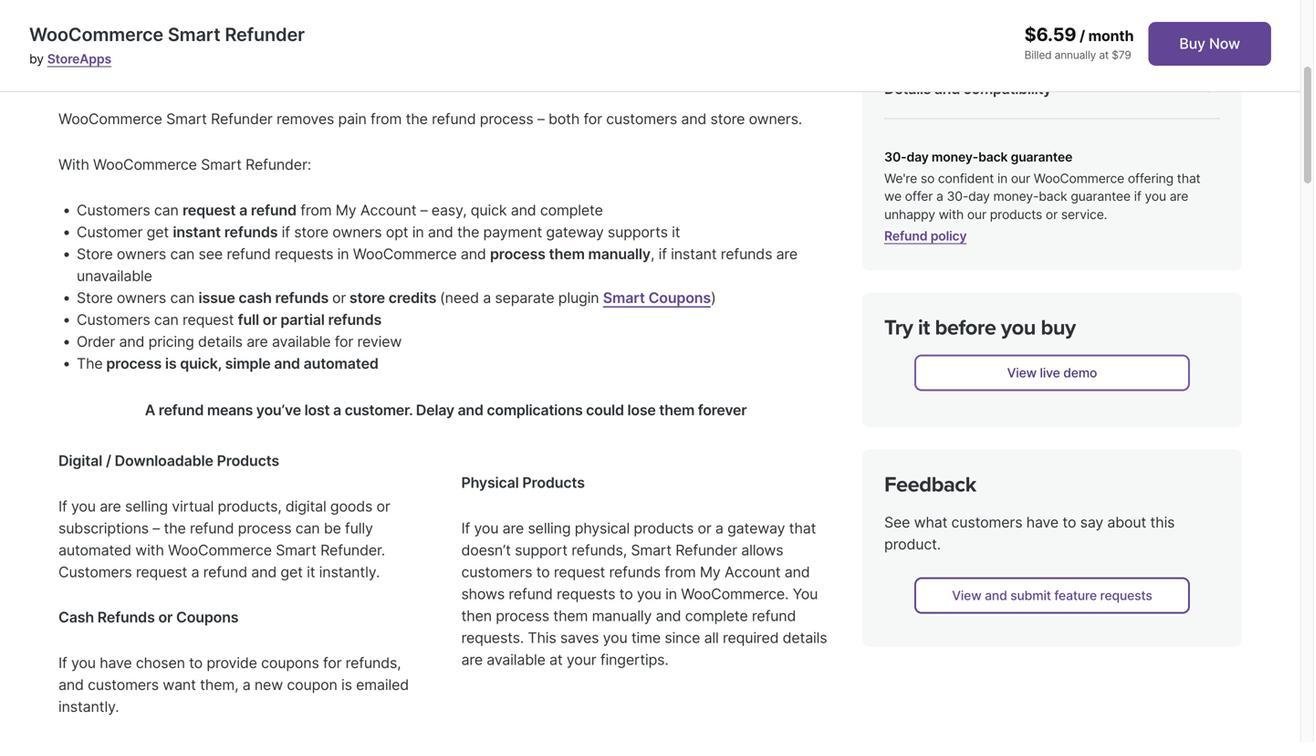 Task type: describe. For each thing, give the bounding box(es) containing it.
guarantee for 30-day money-back guarantee
[[1025, 50, 1085, 65]]

customers inside store owners can issue cash refunds or store credits (need a separate plugin smart coupons ) customers can request full or partial refunds order and pricing details are available for review the process is quick, simple and automated
[[77, 311, 150, 329]]

you up 'time'
[[637, 585, 662, 603]]

for inside store owners can issue cash refunds or store credits (need a separate plugin smart coupons ) customers can request full or partial refunds order and pricing details are available for review the process is quick, simple and automated
[[335, 333, 353, 351]]

management for store management
[[1028, 353, 1107, 368]]

store inside customers can request a refund from my account – easy, quick and complete customer get instant refunds if store owners opt in and the payment gateway supports it
[[294, 223, 329, 241]]

before
[[935, 315, 997, 341]]

refund down you
[[752, 607, 796, 625]]

view for view documentation
[[991, 99, 1021, 114]]

could
[[586, 401, 624, 419]]

and right delay
[[458, 401, 484, 419]]

product.
[[885, 536, 941, 554]]

offering
[[1128, 171, 1174, 186]]

woocommerce version required
[[885, 126, 983, 160]]

complete inside customers can request a refund from my account – easy, quick and complete customer get instant refunds if store owners opt in and the payment gateway supports it
[[540, 201, 603, 219]]

if inside customers can request a refund from my account – easy, quick and complete customer get instant refunds if store owners opt in and the payment gateway supports it
[[282, 223, 290, 241]]

$6.59 / month billed annually at $79
[[1025, 23, 1134, 62]]

store for store owners can issue cash refunds or store credits (need a separate plugin smart coupons ) customers can request full or partial refunds order and pricing details are available for review the process is quick, simple and automated
[[77, 289, 113, 307]]

we
[[885, 189, 902, 204]]

or inside the 30-day money-back guarantee we're so confident in our woocommerce offering that we offer a 30-day money-back guarantee if you are unhappy with our products or service. refund policy
[[1046, 207, 1058, 222]]

complete inside if you are selling physical products or a gateway that doesn't support refunds, smart refunder allows customers to request refunds from my account and shows refund requests to you in woocommerce. you then process them manually and complete refund requests. this saves you time since all required details are available at your fingertips.
[[685, 607, 748, 625]]

provide
[[207, 654, 257, 672]]

if inside the 30-day money-back guarantee we're so confident in our woocommerce offering that we offer a 30-day money-back guarantee if you are unhappy with our products or service. refund policy
[[1135, 189, 1142, 204]]

or up chosen
[[158, 609, 173, 627]]

try it before you buy
[[885, 315, 1076, 341]]

english (united states)
[[1028, 598, 1195, 631]]

process inside if you are selling physical products or a gateway that doesn't support refunds, smart refunder allows customers to request refunds from my account and shows refund requests to you in woocommerce. you then process them manually and complete refund requests. this saves you time since all required details are available at your fingertips.
[[496, 607, 550, 625]]

details inside if you are selling physical products or a gateway that doesn't support refunds, smart refunder allows customers to request refunds from my account and shows refund requests to you in woocommerce. you then process them manually and complete refund requests. this saves you time since all required details are available at your fingertips.
[[783, 629, 828, 647]]

0 vertical spatial version
[[885, 229, 931, 244]]

1 horizontal spatial version
[[1100, 264, 1148, 280]]

account inside customers can request a refund from my account – easy, quick and complete customer get instant refunds if store owners opt in and the payment gateway supports it
[[361, 201, 417, 219]]

credits
[[389, 289, 437, 307]]

are inside "if you are selling virtual products, digital goods or subscriptions – the refund process can be fully automated with woocommerce smart refunder. customers request a refund and get it instantly."
[[100, 497, 121, 515]]

demo
[[1064, 365, 1098, 381]]

feedback
[[885, 472, 977, 498]]

4.9
[[1028, 178, 1046, 193]]

and down woocommerce smart refunder by storeapps
[[126, 70, 161, 95]]

back for 30-day money-back guarantee
[[993, 50, 1021, 65]]

all
[[704, 629, 719, 647]]

customers inside "if you are selling virtual products, digital goods or subscriptions – the refund process can be fully automated with woocommerce smart refunder. customers request a refund and get it instantly."
[[58, 563, 132, 581]]

buy now link
[[1149, 22, 1272, 66]]

refunds, inside if you have chosen to provide coupons for refunds, and customers want them, a new coupon is emailed instantly.
[[346, 654, 401, 672]]

policy inside the 30-day money-back guarantee we're so confident in our woocommerce offering that we offer a 30-day money-back guarantee if you are unhappy with our products or service. refund policy
[[931, 228, 967, 244]]

a inside the 30-day money-back guarantee we're so confident in our woocommerce offering that we offer a 30-day money-back guarantee if you are unhappy with our products or service. refund policy
[[937, 189, 944, 204]]

new
[[255, 676, 283, 694]]

customer
[[77, 223, 143, 241]]

payments link
[[1028, 317, 1088, 333]]

or down store owners can see refund requests in woocommerce and process them manually
[[332, 289, 346, 307]]

view live demo link
[[915, 355, 1191, 391]]

you up fingertips.
[[603, 629, 628, 647]]

can inside "if you are selling virtual products, digital goods or subscriptions – the refund process can be fully automated with woocommerce smart refunder. customers request a refund and get it instantly."
[[296, 519, 320, 537]]

forever
[[698, 401, 747, 419]]

a inside if you have chosen to provide coupons for refunds, and customers want them, a new coupon is emailed instantly.
[[243, 676, 251, 694]]

1 horizontal spatial storeapps link
[[966, 53, 1039, 71]]

if for if you are selling physical products or a gateway that doesn't support refunds, smart refunder allows customers to request refunds from my account and shows refund requests to you in woocommerce. you then process them manually and complete refund requests. this saves you time since all required details are available at your fingertips.
[[462, 519, 470, 537]]

gateway inside customers can request a refund from my account – easy, quick and complete customer get instant refunds if store owners opt in and the payment gateway supports it
[[546, 223, 604, 241]]

and down the payment
[[461, 245, 486, 263]]

and left owners.
[[681, 110, 707, 128]]

customers inside if you have chosen to provide coupons for refunds, and customers want them, a new coupon is emailed instantly.
[[88, 676, 159, 694]]

live
[[1040, 365, 1061, 381]]

with inside "if you are selling virtual products, digital goods or subscriptions – the refund process can be fully automated with woocommerce smart refunder. customers request a refund and get it instantly."
[[135, 541, 164, 559]]

woo subscriptions link
[[1028, 404, 1156, 437]]

request inside "if you are selling virtual products, digital goods or subscriptions – the refund process can be fully automated with woocommerce smart refunder. customers request a refund and get it instantly."
[[136, 563, 187, 581]]

process left 'both'
[[480, 110, 534, 128]]

12-
[[1064, 264, 1083, 280]]

can left issue
[[170, 289, 195, 307]]

woocommerce smart refunder by storeapps
[[29, 23, 305, 67]]

then
[[462, 607, 492, 625]]

you inside if you have chosen to provide coupons for refunds, and customers want them, a new coupon is emailed instantly.
[[71, 654, 96, 672]]

fingertips.
[[601, 651, 669, 669]]

30- for 30-day money-back guarantee we're so confident in our woocommerce offering that we offer a 30-day money-back guarantee if you are unhappy with our products or service. refund policy
[[885, 149, 907, 165]]

payments
[[1028, 317, 1088, 333]]

are inside the 30-day money-back guarantee we're so confident in our woocommerce offering that we offer a 30-day money-back guarantee if you are unhappy with our products or service. refund policy
[[1170, 189, 1189, 204]]

the inside "if you are selling virtual products, digital goods or subscriptions – the refund process can be fully automated with woocommerce smart refunder. customers request a refund and get it instantly."
[[164, 519, 186, 537]]

details inside store owners can issue cash refunds or store credits (need a separate plugin smart coupons ) customers can request full or partial refunds order and pricing details are available for review the process is quick, simple and automated
[[198, 333, 243, 351]]

if inside , if instant refunds are unavailable
[[659, 245, 667, 263]]

the
[[77, 355, 103, 372]]

1 vertical spatial them
[[659, 401, 695, 419]]

it inside customers can request a refund from my account – easy, quick and complete customer get instant refunds if store owners opt in and the payment gateway supports it
[[672, 223, 681, 241]]

0 vertical spatial store
[[711, 110, 745, 128]]

woocommerce inside the 30-day money-back guarantee we're so confident in our woocommerce offering that we offer a 30-day money-back guarantee if you are unhappy with our products or service. refund policy
[[1034, 171, 1125, 186]]

woocommerce inside woocommerce version required
[[885, 126, 978, 142]]

/ for $6.59
[[1080, 27, 1086, 45]]

view for view and submit feature requests
[[953, 588, 982, 604]]

physical products
[[462, 474, 585, 492]]

and inside "if you are selling virtual products, digital goods or subscriptions – the refund process can be fully automated with woocommerce smart refunder. customers request a refund and get it instantly."
[[251, 563, 277, 581]]

with woocommerce smart refunder:
[[58, 156, 311, 173]]

day for 30-day money-back guarantee we're so confident in our woocommerce offering that we offer a 30-day money-back guarantee if you are unhappy with our products or service. refund policy
[[907, 149, 929, 165]]

woo subscriptions
[[1028, 404, 1156, 437]]

instant and painless refunds
[[58, 70, 323, 95]]

coupons
[[261, 654, 319, 672]]

2 vertical spatial money-
[[994, 189, 1039, 204]]

since
[[665, 629, 701, 647]]

try
[[885, 315, 913, 341]]

view documentation
[[991, 99, 1114, 114]]

confident
[[939, 171, 994, 186]]

storeapps inside woocommerce smart refunder by storeapps
[[47, 51, 111, 67]]

and right simple
[[274, 355, 300, 372]]

wordpress
[[885, 178, 951, 193]]

chosen
[[136, 654, 185, 672]]

a refund means you've lost a customer. delay and complications could lose them forever
[[145, 401, 747, 419]]

see what customers have to say about this product.
[[885, 514, 1175, 554]]

woocommerce bookings
[[1028, 422, 1212, 455]]

process inside "if you are selling virtual products, digital goods or subscriptions – the refund process can be fully automated with woocommerce smart refunder. customers request a refund and get it instantly."
[[238, 519, 292, 537]]

support
[[515, 541, 568, 559]]

instant inside customers can request a refund from my account – easy, quick and complete customer get instant refunds if store owners opt in and the payment gateway supports it
[[173, 223, 221, 241]]

a inside store owners can issue cash refunds or store credits (need a separate plugin smart coupons ) customers can request full or partial refunds order and pricing details are available for review the process is quick, simple and automated
[[483, 289, 491, 307]]

0 vertical spatial them
[[549, 245, 585, 263]]

service.
[[1062, 207, 1108, 222]]

this
[[528, 629, 557, 647]]

store management
[[1028, 335, 1147, 368]]

refund down products, on the left
[[203, 563, 247, 581]]

the inside customers can request a refund from my account – easy, quick and complete customer get instant refunds if store owners opt in and the payment gateway supports it
[[457, 223, 480, 241]]

2 vertical spatial back
[[1039, 189, 1068, 204]]

money- for 30-day money-back guarantee
[[947, 50, 993, 65]]

order management
[[1028, 353, 1149, 386]]

you left buy
[[1002, 315, 1036, 341]]

refunds inside if you are selling physical products or a gateway that doesn't support refunds, smart refunder allows customers to request refunds from my account and shows refund requests to you in woocommerce. you then process them manually and complete refund requests. this saves you time since all required details are available at your fingertips.
[[609, 563, 661, 581]]

and left submit
[[985, 588, 1008, 604]]

refund right a
[[159, 401, 204, 419]]

1 horizontal spatial refunds
[[247, 70, 323, 95]]

woocommerce down opt
[[353, 245, 457, 263]]

refunds, inside if you are selling physical products or a gateway that doesn't support refunds, smart refunder allows customers to request refunds from my account and shows refund requests to you in woocommerce. you then process them manually and complete refund requests. this saves you time since all required details are available at your fingertips.
[[572, 541, 627, 559]]

chevron up image
[[1199, 78, 1221, 100]]

woocommerce down instant
[[58, 110, 162, 128]]

what
[[915, 514, 948, 532]]

30-day money-back guarantee we're so confident in our woocommerce offering that we offer a 30-day money-back guarantee if you are unhappy with our products or service. refund policy
[[885, 149, 1201, 244]]

1 vertical spatial our
[[968, 207, 987, 222]]

0 horizontal spatial storeapps link
[[47, 51, 111, 67]]

management for payment management
[[1028, 335, 1107, 350]]

request inside if you are selling physical products or a gateway that doesn't support refunds, smart refunder allows customers to request refunds from my account and shows refund requests to you in woocommerce. you then process them manually and complete refund requests. this saves you time since all required details are available at your fingertips.
[[554, 563, 605, 581]]

payment management link
[[1028, 317, 1148, 350]]

see privacy policy
[[885, 143, 994, 158]]

payment
[[1094, 317, 1148, 333]]

0 vertical spatial products
[[217, 452, 279, 470]]

account inside if you are selling physical products or a gateway that doesn't support refunds, smart refunder allows customers to request refunds from my account and shows refund requests to you in woocommerce. you then process them manually and complete refund requests. this saves you time since all required details are available at your fingertips.
[[725, 563, 781, 581]]

and left pricing
[[119, 333, 145, 351]]

you
[[793, 585, 818, 603]]

smart coupons link
[[603, 289, 711, 307]]

from for pain
[[371, 110, 402, 128]]

manually inside if you are selling physical products or a gateway that doesn't support refunds, smart refunder allows customers to request refunds from my account and shows refund requests to you in woocommerce. you then process them manually and complete refund requests. this saves you time since all required details are available at your fingertips.
[[592, 607, 652, 625]]

that inside if you are selling physical products or a gateway that doesn't support refunds, smart refunder allows customers to request refunds from my account and shows refund requests to you in woocommerce. you then process them manually and complete refund requests. this saves you time since all required details are available at your fingertips.
[[789, 519, 816, 537]]

– inside customers can request a refund from my account – easy, quick and complete customer get instant refunds if store owners opt in and the payment gateway supports it
[[421, 201, 428, 219]]

1 vertical spatial refunds
[[97, 609, 155, 627]]

to up 'time'
[[620, 585, 633, 603]]

update
[[914, 264, 956, 280]]

woocommerce inside woocommerce bookings
[[1118, 422, 1212, 437]]

and up since
[[656, 607, 681, 625]]

both
[[549, 110, 580, 128]]

4.9 or higher
[[1028, 178, 1102, 193]]

or inside "if you are selling virtual products, digital goods or subscriptions – the refund process can be fully automated with woocommerce smart refunder. customers request a refund and get it instantly."
[[377, 497, 390, 515]]

are inside store owners can issue cash refunds or store credits (need a separate plugin smart coupons ) customers can request full or partial refunds order and pricing details are available for review the process is quick, simple and automated
[[247, 333, 268, 351]]

full
[[238, 311, 259, 329]]

2 horizontal spatial it
[[918, 315, 930, 341]]

store inside store owners can issue cash refunds or store credits (need a separate plugin smart coupons ) customers can request full or partial refunds order and pricing details are available for review the process is quick, simple and automated
[[350, 289, 385, 307]]

and right details
[[935, 80, 960, 98]]

/ for digital
[[106, 452, 111, 470]]

2 horizontal spatial –
[[538, 110, 545, 128]]

, inside , if instant refunds are unavailable
[[651, 245, 655, 263]]

0 vertical spatial policy
[[958, 143, 994, 158]]

my inside customers can request a refund from my account – easy, quick and complete customer get instant refunds if store owners opt in and the payment gateway supports it
[[336, 201, 357, 219]]

2 vertical spatial guarantee
[[1071, 189, 1131, 204]]

woocommerce right with
[[93, 156, 197, 173]]

refunds inside , if instant refunds are unavailable
[[721, 245, 773, 263]]

details
[[885, 80, 931, 98]]

annually
[[1055, 48, 1097, 62]]

documentation
[[1024, 99, 1114, 114]]

and down easy,
[[428, 223, 453, 241]]

(united
[[1152, 598, 1195, 613]]

from for refund
[[301, 201, 332, 219]]

want
[[163, 676, 196, 694]]

and up you
[[785, 563, 810, 581]]

refund
[[885, 228, 928, 244]]

refunder inside if you are selling physical products or a gateway that doesn't support refunds, smart refunder allows customers to request refunds from my account and shows refund requests to you in woocommerce. you then process them manually and complete refund requests. this saves you time since all required details are available at your fingertips.
[[676, 541, 738, 559]]

0 vertical spatial the
[[406, 110, 428, 128]]

refund right see on the top of the page
[[227, 245, 271, 263]]

instantly. inside if you have chosen to provide coupons for refunds, and customers want them, a new coupon is emailed instantly.
[[58, 698, 119, 716]]

to inside see what customers have to say about this product.
[[1063, 514, 1077, 532]]

gateway inside if you are selling physical products or a gateway that doesn't support refunds, smart refunder allows customers to request refunds from my account and shows refund requests to you in woocommerce. you then process them manually and complete refund requests. this saves you time since all required details are available at your fingertips.
[[728, 519, 785, 537]]

store for store owners can see refund requests in woocommerce and process them manually
[[77, 245, 113, 263]]

with
[[58, 156, 89, 173]]

owners for refund
[[117, 245, 166, 263]]

selling for the
[[125, 497, 168, 515]]

2 horizontal spatial requests
[[1101, 588, 1153, 604]]

request inside store owners can issue cash refunds or store credits (need a separate plugin smart coupons ) customers can request full or partial refunds order and pricing details are available for review the process is quick, simple and automated
[[183, 311, 234, 329]]

lost
[[305, 401, 330, 419]]

your
[[567, 651, 597, 669]]

subscriptions
[[1028, 422, 1111, 437]]

can up pricing
[[154, 311, 179, 329]]

customers right 'both'
[[606, 110, 678, 128]]

order inside store owners can issue cash refunds or store credits (need a separate plugin smart coupons ) customers can request full or partial refunds order and pricing details are available for review the process is quick, simple and automated
[[77, 333, 115, 351]]

with inside the 30-day money-back guarantee we're so confident in our woocommerce offering that we offer a 30-day money-back guarantee if you are unhappy with our products or service. refund policy
[[939, 207, 964, 222]]

01
[[1083, 264, 1097, 280]]

see for see privacy policy
[[885, 143, 908, 158]]

have inside see what customers have to say about this product.
[[1027, 514, 1059, 532]]

languages
[[885, 598, 951, 613]]

if for if you are selling virtual products, digital goods or subscriptions – the refund process can be fully automated with woocommerce smart refunder. customers request a refund and get it instantly.
[[58, 497, 67, 515]]

last
[[885, 264, 911, 280]]

bookings
[[1028, 440, 1084, 455]]

doesn't
[[462, 541, 511, 559]]

english for (uk),
[[1028, 598, 1070, 613]]

order inside high performance order storage (hpos)
[[1138, 495, 1171, 510]]

in inside customers can request a refund from my account – easy, quick and complete customer get instant refunds if store owners opt in and the payment gateway supports it
[[412, 223, 424, 241]]

submit
[[1011, 588, 1052, 604]]

0 horizontal spatial coupons
[[176, 609, 239, 627]]

in down customers can request a refund from my account – easy, quick and complete customer get instant refunds if store owners opt in and the payment gateway supports it
[[337, 245, 349, 263]]

performance
[[1058, 495, 1134, 510]]

store owners can see refund requests in woocommerce and process them manually
[[77, 245, 651, 263]]

you up doesn't
[[474, 519, 499, 537]]

digital
[[286, 497, 326, 515]]

if you are selling physical products or a gateway that doesn't support refunds, smart refunder allows customers to request refunds from my account and shows refund requests to you in woocommerce. you then process them manually and complete refund requests. this saves you time since all required details are available at your fingertips.
[[462, 519, 828, 669]]

products,
[[218, 497, 282, 515]]

at inside $6.59 / month billed annually at $79
[[1100, 48, 1109, 62]]

and up the payment
[[511, 201, 536, 219]]

refund up easy,
[[432, 110, 476, 128]]

a right lost
[[333, 401, 341, 419]]

refunder for woocommerce smart refunder removes pain from the refund process – both for customers and store owners.
[[211, 110, 273, 128]]

buy
[[1041, 315, 1076, 341]]

products inside if you are selling physical products or a gateway that doesn't support refunds, smart refunder allows customers to request refunds from my account and shows refund requests to you in woocommerce. you then process them manually and complete refund requests. this saves you time since all required details are available at your fingertips.
[[634, 519, 694, 537]]

automated inside store owners can issue cash refunds or store credits (need a separate plugin smart coupons ) customers can request full or partial refunds order and pricing details are available for review the process is quick, simple and automated
[[304, 355, 379, 372]]

1 horizontal spatial our
[[1012, 171, 1031, 186]]



Task type: vqa. For each thing, say whether or not it's contained in the screenshot.
Open account menu 'Icon'
no



Task type: locate. For each thing, give the bounding box(es) containing it.
the right pain
[[406, 110, 428, 128]]

customers inside see what customers have to say about this product.
[[952, 514, 1023, 532]]

at left your
[[550, 651, 563, 669]]

refunds right cash
[[97, 609, 155, 627]]

to left say
[[1063, 514, 1077, 532]]

money- up confident
[[932, 149, 979, 165]]

store management link
[[1028, 335, 1147, 368]]

store down store owners can see refund requests in woocommerce and process them manually
[[350, 289, 385, 307]]

view documentation link
[[915, 88, 1191, 125]]

smart left the refunder:
[[201, 156, 242, 173]]

refund policy link
[[885, 228, 967, 244]]

customers right the "what"
[[952, 514, 1023, 532]]

$6.59
[[1025, 23, 1077, 46]]

a inside "if you are selling virtual products, digital goods or subscriptions – the refund process can be fully automated with woocommerce smart refunder. customers request a refund and get it instantly."
[[191, 563, 199, 581]]

required inside wordpress version required
[[885, 195, 935, 211]]

that inside the 30-day money-back guarantee we're so confident in our woocommerce offering that we offer a 30-day money-back guarantee if you are unhappy with our products or service. refund policy
[[1178, 171, 1201, 186]]

get right 'customer'
[[147, 223, 169, 241]]

it inside "if you are selling virtual products, digital goods or subscriptions – the refund process can be fully automated with woocommerce smart refunder. customers request a refund and get it instantly."
[[307, 563, 315, 581]]

from up woocommerce.
[[665, 563, 696, 581]]

our
[[1012, 171, 1031, 186], [968, 207, 987, 222]]

1 horizontal spatial automated
[[304, 355, 379, 372]]

payment
[[483, 223, 542, 241]]

woocommerce inside "if you are selling virtual products, digital goods or subscriptions – the refund process can be fully automated with woocommerce smart refunder. customers request a refund and get it instantly."
[[168, 541, 272, 559]]

them inside if you are selling physical products or a gateway that doesn't support refunds, smart refunder allows customers to request refunds from my account and shows refund requests to you in woocommerce. you then process them manually and complete refund requests. this saves you time since all required details are available at your fingertips.
[[554, 607, 588, 625]]

to down support on the bottom of the page
[[537, 563, 550, 581]]

1 horizontal spatial products
[[523, 474, 585, 492]]

request inside customers can request a refund from my account – easy, quick and complete customer get instant refunds if store owners opt in and the payment gateway supports it
[[183, 201, 236, 219]]

selling up support on the bottom of the page
[[528, 519, 571, 537]]

order up this
[[1138, 495, 1171, 510]]

2023-
[[1028, 264, 1064, 280]]

0 vertical spatial manually
[[588, 245, 651, 263]]

complications
[[487, 401, 583, 419]]

store up store owners can see refund requests in woocommerce and process them manually
[[294, 223, 329, 241]]

english for (united
[[1106, 598, 1149, 613]]

in up since
[[666, 585, 677, 603]]

smart down instant and painless refunds at left top
[[166, 110, 207, 128]]

version for woocommerce version required
[[885, 144, 929, 160]]

0 vertical spatial version
[[885, 144, 929, 160]]

1 vertical spatial automated
[[58, 541, 131, 559]]

2 vertical spatial owners
[[117, 289, 166, 307]]

version inside woocommerce version required
[[885, 144, 929, 160]]

higher
[[1065, 178, 1102, 193]]

0 horizontal spatial –
[[153, 519, 160, 537]]

instant
[[58, 70, 121, 95]]

now
[[1210, 35, 1241, 52]]

refunder up woocommerce.
[[676, 541, 738, 559]]

1 vertical spatial details
[[783, 629, 828, 647]]

1 vertical spatial see
[[885, 514, 911, 532]]

0 vertical spatial if
[[1135, 189, 1142, 204]]

or down 4.9 or higher in the right top of the page
[[1046, 207, 1058, 222]]

and down products, on the left
[[251, 563, 277, 581]]

2 vertical spatial 30-
[[947, 189, 969, 204]]

1 horizontal spatial have
[[1027, 514, 1059, 532]]

allows
[[742, 541, 784, 559]]

if down cash
[[58, 654, 67, 672]]

be
[[324, 519, 341, 537]]

management for order management
[[1028, 371, 1107, 386]]

smart inside "if you are selling virtual products, digital goods or subscriptions – the refund process can be fully automated with woocommerce smart refunder. customers request a refund and get it instantly."
[[276, 541, 317, 559]]

required for wordpress
[[885, 195, 935, 211]]

from right pain
[[371, 110, 402, 128]]

by
[[29, 51, 44, 67]]

history
[[1150, 264, 1194, 280]]

store inside store owners can issue cash refunds or store credits (need a separate plugin smart coupons ) customers can request full or partial refunds order and pricing details are available for review the process is quick, simple and automated
[[77, 289, 113, 307]]

languages link
[[885, 598, 951, 613]]

$79
[[1112, 48, 1132, 62]]

see for see what customers have to say about this product.
[[885, 514, 911, 532]]

or right 4.9
[[1050, 178, 1062, 193]]

are
[[1170, 189, 1189, 204], [777, 245, 798, 263], [247, 333, 268, 351], [100, 497, 121, 515], [503, 519, 524, 537], [462, 651, 483, 669]]

woocommerce up privacy
[[885, 126, 978, 142]]

money- for 30-day money-back guarantee we're so confident in our woocommerce offering that we offer a 30-day money-back guarantee if you are unhappy with our products or service. refund policy
[[932, 149, 979, 165]]

required inside if you are selling physical products or a gateway that doesn't support refunds, smart refunder allows customers to request refunds from my account and shows refund requests to you in woocommerce. you then process them manually and complete refund requests. this saves you time since all required details are available at your fingertips.
[[723, 629, 779, 647]]

1 horizontal spatial if
[[659, 245, 667, 263]]

refunder for woocommerce smart refunder by storeapps
[[225, 23, 305, 46]]

2 vertical spatial store
[[350, 289, 385, 307]]

process inside store owners can issue cash refunds or store credits (need a separate plugin smart coupons ) customers can request full or partial refunds order and pricing details are available for review the process is quick, simple and automated
[[106, 355, 162, 372]]

management inside order management
[[1028, 371, 1107, 386]]

refunds, down physical
[[572, 541, 627, 559]]

it right supports
[[672, 223, 681, 241]]

available inside store owners can issue cash refunds or store credits (need a separate plugin smart coupons ) customers can request full or partial refunds order and pricing details are available for review the process is quick, simple and automated
[[272, 333, 331, 351]]

if inside if you are selling physical products or a gateway that doesn't support refunds, smart refunder allows customers to request refunds from my account and shows refund requests to you in woocommerce. you then process them manually and complete refund requests. this saves you time since all required details are available at your fingertips.
[[462, 519, 470, 537]]

1 horizontal spatial storeapps
[[966, 53, 1039, 71]]

refund down the refunder:
[[251, 201, 297, 219]]

a
[[145, 401, 155, 419]]

required for woocommerce
[[932, 144, 983, 160]]

selling for support
[[528, 519, 571, 537]]

0 horizontal spatial storeapps
[[47, 51, 111, 67]]

or
[[1050, 178, 1062, 193], [1046, 207, 1058, 222], [332, 289, 346, 307], [263, 311, 277, 329], [377, 497, 390, 515], [698, 519, 712, 537], [158, 609, 173, 627]]

automated down the subscriptions on the bottom
[[58, 541, 131, 559]]

the down virtual
[[164, 519, 186, 537]]

2 vertical spatial view
[[953, 588, 982, 604]]

them
[[549, 245, 585, 263], [659, 401, 695, 419], [554, 607, 588, 625]]

get inside customers can request a refund from my account – easy, quick and complete customer get instant refunds if store owners opt in and the payment gateway supports it
[[147, 223, 169, 241]]

view for view live demo
[[1008, 365, 1037, 381]]

1 horizontal spatial store
[[350, 289, 385, 307]]

selling left virtual
[[125, 497, 168, 515]]

process up this
[[496, 607, 550, 625]]

coupon
[[287, 676, 338, 694]]

1 horizontal spatial english
[[1106, 598, 1149, 613]]

refunder:
[[246, 156, 311, 173]]

1 english from the left
[[1028, 598, 1070, 613]]

1 vertical spatial is
[[342, 676, 352, 694]]

woocommerce up instant
[[29, 23, 163, 46]]

issue
[[199, 289, 235, 307]]

2 vertical spatial day
[[969, 189, 990, 204]]

0 vertical spatial management
[[1028, 335, 1107, 350]]

or right the full
[[263, 311, 277, 329]]

0 vertical spatial refunds,
[[572, 541, 627, 559]]

process
[[480, 110, 534, 128], [490, 245, 546, 263], [106, 355, 162, 372], [238, 519, 292, 537], [496, 607, 550, 625]]

process down pricing
[[106, 355, 162, 372]]

you down offering
[[1145, 189, 1167, 204]]

if up the subscriptions on the bottom
[[58, 497, 67, 515]]

1 horizontal spatial /
[[1080, 27, 1086, 45]]

instant up )
[[671, 245, 717, 263]]

(need
[[440, 289, 479, 307]]

products down 4.9
[[990, 207, 1043, 222]]

woocommerce bookings link
[[1028, 422, 1212, 455]]

our right confident
[[1012, 171, 1031, 186]]

customers
[[606, 110, 678, 128], [952, 514, 1023, 532], [462, 563, 533, 581], [88, 676, 159, 694]]

0 vertical spatial store
[[77, 245, 113, 263]]

0 vertical spatial for
[[584, 110, 603, 128]]

available inside if you are selling physical products or a gateway that doesn't support refunds, smart refunder allows customers to request refunds from my account and shows refund requests to you in woocommerce. you then process them manually and complete refund requests. this saves you time since all required details are available at your fingertips.
[[487, 651, 546, 669]]

refunds,
[[572, 541, 627, 559], [346, 654, 401, 672]]

0 vertical spatial get
[[147, 223, 169, 241]]

1 horizontal spatial the
[[406, 110, 428, 128]]

customers inside customers can request a refund from my account – easy, quick and complete customer get instant refunds if store owners opt in and the payment gateway supports it
[[77, 201, 150, 219]]

separate
[[495, 289, 555, 307]]

1 horizontal spatial complete
[[685, 607, 748, 625]]

guarantee up 4.9
[[1011, 149, 1073, 165]]

2 vertical spatial customers
[[58, 563, 132, 581]]

0 horizontal spatial store
[[294, 223, 329, 241]]

view
[[991, 99, 1021, 114], [1008, 365, 1037, 381], [953, 588, 982, 604]]

0 horizontal spatial is
[[165, 355, 177, 372]]

1 vertical spatial for
[[335, 333, 353, 351]]

you
[[1145, 189, 1167, 204], [1002, 315, 1036, 341], [71, 497, 96, 515], [474, 519, 499, 537], [637, 585, 662, 603], [603, 629, 628, 647], [71, 654, 96, 672]]

from inside if you are selling physical products or a gateway that doesn't support refunds, smart refunder allows customers to request refunds from my account and shows refund requests to you in woocommerce. you then process them manually and complete refund requests. this saves you time since all required details are available at your fingertips.
[[665, 563, 696, 581]]

2 horizontal spatial store
[[711, 110, 745, 128]]

lose
[[628, 401, 656, 419]]

2 vertical spatial from
[[665, 563, 696, 581]]

requests up partial
[[275, 245, 334, 263]]

1 horizontal spatial selling
[[528, 519, 571, 537]]

0 horizontal spatial details
[[198, 333, 243, 351]]

can left see on the top of the page
[[170, 245, 195, 263]]

coupons inside store owners can issue cash refunds or store credits (need a separate plugin smart coupons ) customers can request full or partial refunds order and pricing details are available for review the process is quick, simple and automated
[[649, 289, 711, 307]]

/ inside $6.59 / month billed annually at $79
[[1080, 27, 1086, 45]]

view and submit feature requests link
[[915, 578, 1191, 614]]

store down 'payment'
[[1114, 335, 1147, 350]]

day up so on the top
[[907, 149, 929, 165]]

from inside customers can request a refund from my account – easy, quick and complete customer get instant refunds if store owners opt in and the payment gateway supports it
[[301, 201, 332, 219]]

0 horizontal spatial have
[[100, 654, 132, 672]]

0 horizontal spatial my
[[336, 201, 357, 219]]

you up the subscriptions on the bottom
[[71, 497, 96, 515]]

owners for cash
[[117, 289, 166, 307]]

2 horizontal spatial if
[[1135, 189, 1142, 204]]

1 horizontal spatial at
[[1100, 48, 1109, 62]]

removes
[[277, 110, 334, 128]]

with
[[939, 207, 964, 222], [135, 541, 164, 559]]

payment management
[[1028, 317, 1148, 350]]

back up "compatibility"
[[993, 50, 1021, 65]]

can inside customers can request a refund from my account – easy, quick and complete customer get instant refunds if store owners opt in and the payment gateway supports it
[[154, 201, 179, 219]]

woocommerce inside woocommerce smart refunder by storeapps
[[29, 23, 163, 46]]

1 vertical spatial from
[[301, 201, 332, 219]]

1 horizontal spatial gateway
[[728, 519, 785, 537]]

2 management from the top
[[1028, 353, 1107, 368]]

and inside if you have chosen to provide coupons for refunds, and customers want them, a new coupon is emailed instantly.
[[58, 676, 84, 694]]

store inside the 'store management'
[[1114, 335, 1147, 350]]

money- down confident
[[994, 189, 1039, 204]]

refunder inside woocommerce smart refunder by storeapps
[[225, 23, 305, 46]]

smart inside woocommerce smart refunder by storeapps
[[168, 23, 221, 46]]

feature
[[1055, 588, 1097, 604]]

2023-12-01 version history
[[1028, 264, 1194, 280]]

my up woocommerce.
[[700, 563, 721, 581]]

30- for 30-day money-back guarantee
[[901, 50, 922, 65]]

version down unhappy
[[885, 229, 931, 244]]

guarantee for 30-day money-back guarantee we're so confident in our woocommerce offering that we offer a 30-day money-back guarantee if you are unhappy with our products or service. refund policy
[[1011, 149, 1073, 165]]

1 vertical spatial if
[[462, 519, 470, 537]]

1 management from the top
[[1028, 335, 1107, 350]]

requests up saves
[[557, 585, 616, 603]]

version
[[885, 229, 931, 244], [1100, 264, 1148, 280]]

refund down virtual
[[190, 519, 234, 537]]

1 vertical spatial coupons
[[176, 609, 239, 627]]

1 vertical spatial gateway
[[728, 519, 785, 537]]

2 horizontal spatial the
[[457, 223, 480, 241]]

refunder
[[225, 23, 305, 46], [211, 110, 273, 128], [676, 541, 738, 559]]

1 vertical spatial account
[[725, 563, 781, 581]]

view and submit feature requests
[[953, 588, 1153, 604]]

0 horizontal spatial english
[[1028, 598, 1070, 613]]

)
[[711, 289, 716, 307]]

0 horizontal spatial our
[[968, 207, 987, 222]]

storeapps link
[[47, 51, 111, 67], [966, 53, 1039, 71]]

shows
[[462, 585, 505, 603]]

offer
[[905, 189, 933, 204]]

billed
[[1025, 48, 1052, 62]]

to inside if you have chosen to provide coupons for refunds, and customers want them, a new coupon is emailed instantly.
[[189, 654, 203, 672]]

manually up 'time'
[[592, 607, 652, 625]]

2 see from the top
[[885, 514, 911, 532]]

see inside see what customers have to say about this product.
[[885, 514, 911, 532]]

back up service.
[[1039, 189, 1068, 204]]

view left live on the right
[[1008, 365, 1037, 381]]

unhappy
[[885, 207, 936, 222]]

0 horizontal spatial automated
[[58, 541, 131, 559]]

for inside if you have chosen to provide coupons for refunds, and customers want them, a new coupon is emailed instantly.
[[323, 654, 342, 672]]

0 vertical spatial products
[[990, 207, 1043, 222]]

1 vertical spatial if
[[282, 223, 290, 241]]

are inside , if instant refunds are unavailable
[[777, 245, 798, 263]]

refund down support on the bottom of the page
[[509, 585, 553, 603]]

if up doesn't
[[462, 519, 470, 537]]

1 horizontal spatial instant
[[671, 245, 717, 263]]

if down the refunder:
[[282, 223, 290, 241]]

1 vertical spatial complete
[[685, 607, 748, 625]]

you inside "if you are selling virtual products, digital goods or subscriptions – the refund process can be fully automated with woocommerce smart refunder. customers request a refund and get it instantly."
[[71, 497, 96, 515]]

woocommerce down virtual
[[168, 541, 272, 559]]

store down unavailable on the left top
[[77, 289, 113, 307]]

privacy
[[911, 143, 955, 158]]

back up confident
[[979, 149, 1008, 165]]

a inside if you are selling physical products or a gateway that doesn't support refunds, smart refunder allows customers to request refunds from my account and shows refund requests to you in woocommerce. you then process them manually and complete refund requests. this saves you time since all required details are available at your fingertips.
[[716, 519, 724, 537]]

you inside the 30-day money-back guarantee we're so confident in our woocommerce offering that we offer a 30-day money-back guarantee if you are unhappy with our products or service. refund policy
[[1145, 189, 1167, 204]]

is inside if you have chosen to provide coupons for refunds, and customers want them, a new coupon is emailed instantly.
[[342, 676, 352, 694]]

a up woocommerce.
[[716, 519, 724, 537]]

30-
[[901, 50, 922, 65], [885, 149, 907, 165], [947, 189, 969, 204]]

view live demo
[[1008, 365, 1098, 381]]

to
[[1063, 514, 1077, 532], [537, 563, 550, 581], [620, 585, 633, 603], [189, 654, 203, 672]]

cash
[[58, 609, 94, 627]]

quick,
[[180, 355, 222, 372]]

digital
[[58, 452, 102, 470]]

have inside if you have chosen to provide coupons for refunds, and customers want them, a new coupon is emailed instantly.
[[100, 654, 132, 672]]

store left owners.
[[711, 110, 745, 128]]

automated inside "if you are selling virtual products, digital goods or subscriptions – the refund process can be fully automated with woocommerce smart refunder. customers request a refund and get it instantly."
[[58, 541, 131, 559]]

0 horizontal spatial available
[[272, 333, 331, 351]]

downloadable
[[115, 452, 214, 470]]

in inside the 30-day money-back guarantee we're so confident in our woocommerce offering that we offer a 30-day money-back guarantee if you are unhappy with our products or service. refund policy
[[998, 171, 1008, 186]]

digital / downloadable products
[[58, 452, 279, 470]]

smart inside if you are selling physical products or a gateway that doesn't support refunds, smart refunder allows customers to request refunds from my account and shows refund requests to you in woocommerce. you then process them manually and complete refund requests. this saves you time since all required details are available at your fingertips.
[[631, 541, 672, 559]]

1 horizontal spatial my
[[700, 563, 721, 581]]

delay
[[416, 401, 454, 419]]

simple
[[225, 355, 271, 372]]

is inside store owners can issue cash refunds or store credits (need a separate plugin smart coupons ) customers can request full or partial refunds order and pricing details are available for review the process is quick, simple and automated
[[165, 355, 177, 372]]

1 vertical spatial day
[[907, 149, 929, 165]]

customer.
[[345, 401, 413, 419]]

a up cash refunds or coupons
[[191, 563, 199, 581]]

2 vertical spatial the
[[164, 519, 186, 537]]

smart up 'time'
[[631, 541, 672, 559]]

smart inside store owners can issue cash refunds or store credits (need a separate plugin smart coupons ) customers can request full or partial refunds order and pricing details are available for review the process is quick, simple and automated
[[603, 289, 645, 307]]

refunder down painless
[[211, 110, 273, 128]]

instant inside , if instant refunds are unavailable
[[671, 245, 717, 263]]

0 horizontal spatial version
[[885, 229, 931, 244]]

cash refunds or coupons
[[58, 609, 239, 627]]

see
[[199, 245, 223, 263]]

day down confident
[[969, 189, 990, 204]]

or inside if you are selling physical products or a gateway that doesn't support refunds, smart refunder allows customers to request refunds from my account and shows refund requests to you in woocommerce. you then process them manually and complete refund requests. this saves you time since all required details are available at your fingertips.
[[698, 519, 712, 537]]

1 vertical spatial instant
[[671, 245, 717, 263]]

it
[[672, 223, 681, 241], [918, 315, 930, 341], [307, 563, 315, 581]]

in left 4.9
[[998, 171, 1008, 186]]

order up the
[[77, 333, 115, 351]]

my up store owners can see refund requests in woocommerce and process them manually
[[336, 201, 357, 219]]

– inside "if you are selling virtual products, digital goods or subscriptions – the refund process can be fully automated with woocommerce smart refunder. customers request a refund and get it instantly."
[[153, 519, 160, 537]]

if for if you have chosen to provide coupons for refunds, and customers want them, a new coupon is emailed instantly.
[[58, 654, 67, 672]]

saves
[[560, 629, 599, 647]]

goods
[[330, 497, 373, 515]]

day up details
[[922, 50, 944, 65]]

automated down review
[[304, 355, 379, 372]]

guarantee up service.
[[1071, 189, 1131, 204]]

it down category
[[918, 315, 930, 341]]

view down "compatibility"
[[991, 99, 1021, 114]]

store
[[711, 110, 745, 128], [294, 223, 329, 241], [350, 289, 385, 307]]

if inside "if you are selling virtual products, digital goods or subscriptions – the refund process can be fully automated with woocommerce smart refunder. customers request a refund and get it instantly."
[[58, 497, 67, 515]]

selling
[[125, 497, 168, 515], [528, 519, 571, 537]]

view right languages
[[953, 588, 982, 604]]

opt
[[386, 223, 409, 241]]

version for wordpress version required
[[954, 178, 998, 193]]

1 vertical spatial 30-
[[885, 149, 907, 165]]

0 horizontal spatial requests
[[275, 245, 334, 263]]

1 vertical spatial instantly.
[[58, 698, 119, 716]]

available
[[272, 333, 331, 351], [487, 651, 546, 669]]

storage
[[1028, 515, 1074, 531]]

30- up we're
[[885, 149, 907, 165]]

that right offering
[[1178, 171, 1201, 186]]

requests inside if you are selling physical products or a gateway that doesn't support refunds, smart refunder allows customers to request refunds from my account and shows refund requests to you in woocommerce. you then process them manually and complete refund requests. this saves you time since all required details are available at your fingertips.
[[557, 585, 616, 603]]

1 see from the top
[[885, 143, 908, 158]]

2 vertical spatial them
[[554, 607, 588, 625]]

order inside order management
[[1114, 353, 1149, 368]]

0 horizontal spatial products
[[217, 452, 279, 470]]

, if instant refunds are unavailable
[[77, 245, 798, 285]]

1 vertical spatial money-
[[932, 149, 979, 165]]

in inside if you are selling physical products or a gateway that doesn't support refunds, smart refunder allows customers to request refunds from my account and shows refund requests to you in woocommerce. you then process them manually and complete refund requests. this saves you time since all required details are available at your fingertips.
[[666, 585, 677, 603]]

get inside "if you are selling virtual products, digital goods or subscriptions – the refund process can be fully automated with woocommerce smart refunder. customers request a refund and get it instantly."
[[281, 563, 303, 581]]

refund inside customers can request a refund from my account – easy, quick and complete customer get instant refunds if store owners opt in and the payment gateway supports it
[[251, 201, 297, 219]]

a down the refunder:
[[239, 201, 248, 219]]

at left $79
[[1100, 48, 1109, 62]]

buy now
[[1180, 35, 1241, 52]]

instantly. down the refunder.
[[319, 563, 380, 581]]

1 vertical spatial –
[[421, 201, 428, 219]]

or right goods
[[377, 497, 390, 515]]

1 vertical spatial store
[[77, 289, 113, 307]]

details down you
[[783, 629, 828, 647]]

a
[[937, 189, 944, 204], [239, 201, 248, 219], [483, 289, 491, 307], [333, 401, 341, 419], [716, 519, 724, 537], [191, 563, 199, 581], [243, 676, 251, 694]]

fully
[[345, 519, 373, 537]]

order down 'payment'
[[1114, 353, 1149, 368]]

customers up 'customer'
[[77, 201, 150, 219]]

store for store management
[[1114, 335, 1147, 350]]

back for 30-day money-back guarantee we're so confident in our woocommerce offering that we offer a 30-day money-back guarantee if you are unhappy with our products or service. refund policy
[[979, 149, 1008, 165]]

selling inside "if you are selling virtual products, digital goods or subscriptions – the refund process can be fully automated with woocommerce smart refunder. customers request a refund and get it instantly."
[[125, 497, 168, 515]]

required inside woocommerce version required
[[932, 144, 983, 160]]

1 horizontal spatial account
[[725, 563, 781, 581]]

owners inside store owners can issue cash refunds or store credits (need a separate plugin smart coupons ) customers can request full or partial refunds order and pricing details are available for review the process is quick, simple and automated
[[117, 289, 166, 307]]

products right physical
[[634, 519, 694, 537]]

required down wordpress
[[885, 195, 935, 211]]

products inside the 30-day money-back guarantee we're so confident in our woocommerce offering that we offer a 30-day money-back guarantee if you are unhappy with our products or service. refund policy
[[990, 207, 1043, 222]]

3 management from the top
[[1028, 371, 1107, 386]]

0 vertical spatial back
[[993, 50, 1021, 65]]

painless
[[166, 70, 242, 95]]

0 vertical spatial required
[[932, 144, 983, 160]]

instantly. inside "if you are selling virtual products, digital goods or subscriptions – the refund process can be fully automated with woocommerce smart refunder. customers request a refund and get it instantly."
[[319, 563, 380, 581]]

0 vertical spatial selling
[[125, 497, 168, 515]]

0 vertical spatial view
[[991, 99, 1021, 114]]

account down 'allows'
[[725, 563, 781, 581]]

2 english from the left
[[1106, 598, 1149, 613]]

0 horizontal spatial version
[[885, 144, 929, 160]]

0 vertical spatial owners
[[333, 223, 382, 241]]

1 vertical spatial with
[[135, 541, 164, 559]]

0 horizontal spatial instantly.
[[58, 698, 119, 716]]

1 vertical spatial refunder
[[211, 110, 273, 128]]

0 horizontal spatial /
[[106, 452, 111, 470]]

0 horizontal spatial instant
[[173, 223, 221, 241]]

refunds inside customers can request a refund from my account – easy, quick and complete customer get instant refunds if store owners opt in and the payment gateway supports it
[[224, 223, 278, 241]]

for up coupon
[[323, 654, 342, 672]]

process down the payment
[[490, 245, 546, 263]]

0 horizontal spatial selling
[[125, 497, 168, 515]]

my inside if you are selling physical products or a gateway that doesn't support refunds, smart refunder allows customers to request refunds from my account and shows refund requests to you in woocommerce. you then process them manually and complete refund requests. this saves you time since all required details are available at your fingertips.
[[700, 563, 721, 581]]

1 vertical spatial get
[[281, 563, 303, 581]]

high performance order storage (hpos)
[[1028, 495, 1171, 531]]

english inside english (united states)
[[1106, 598, 1149, 613]]

1 horizontal spatial version
[[954, 178, 998, 193]]

required up confident
[[932, 144, 983, 160]]

owners down unavailable on the left top
[[117, 289, 166, 307]]

a right (need
[[483, 289, 491, 307]]

1 horizontal spatial that
[[1178, 171, 1201, 186]]

owners inside customers can request a refund from my account – easy, quick and complete customer get instant refunds if store owners opt in and the payment gateway supports it
[[333, 223, 382, 241]]

1 vertical spatial available
[[487, 651, 546, 669]]

virtual
[[172, 497, 214, 515]]

(uk),
[[1073, 598, 1103, 613]]

plugin
[[559, 289, 599, 307]]

1 vertical spatial required
[[885, 195, 935, 211]]

partial
[[281, 311, 325, 329]]

policy up update
[[931, 228, 967, 244]]

say
[[1081, 514, 1104, 532]]

at inside if you are selling physical products or a gateway that doesn't support refunds, smart refunder allows customers to request refunds from my account and shows refund requests to you in woocommerce. you then process them manually and complete refund requests. this saves you time since all required details are available at your fingertips.
[[550, 651, 563, 669]]

1 horizontal spatial –
[[421, 201, 428, 219]]

1 vertical spatial refunds,
[[346, 654, 401, 672]]

0 horizontal spatial it
[[307, 563, 315, 581]]

0 vertical spatial see
[[885, 143, 908, 158]]

day for 30-day money-back guarantee
[[922, 50, 944, 65]]

store down 'customer'
[[77, 245, 113, 263]]



